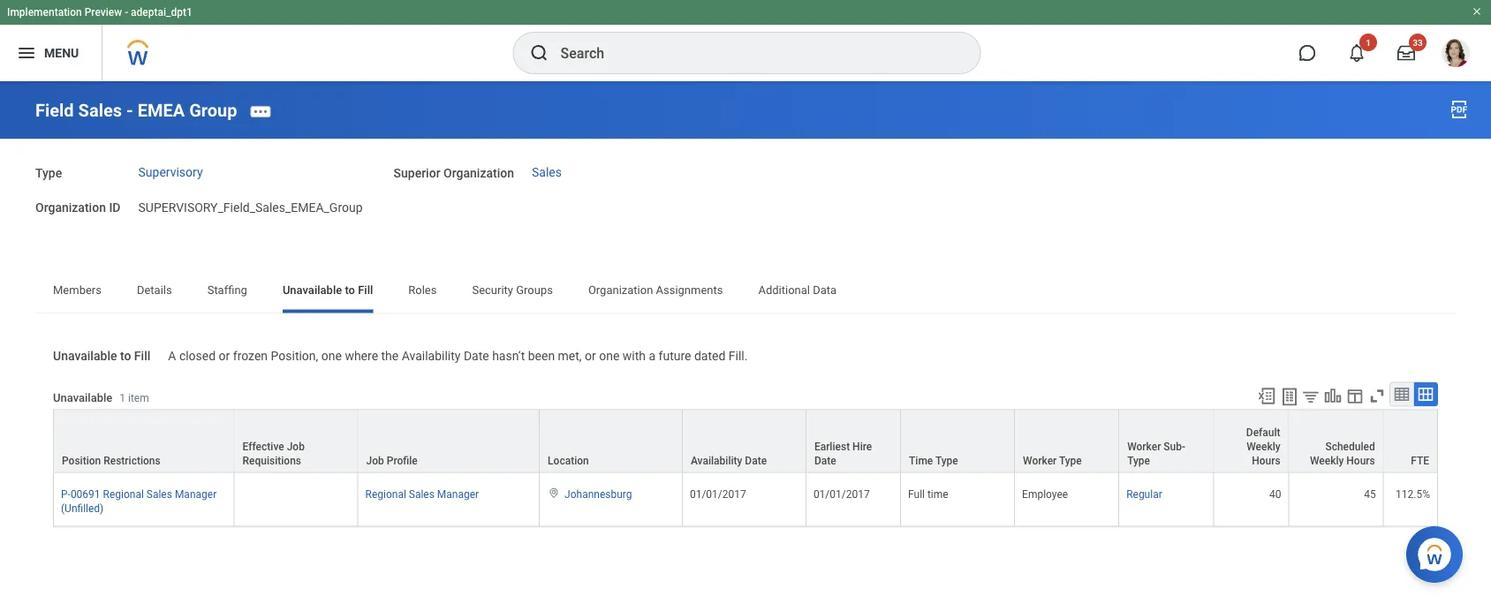 Task type: locate. For each thing, give the bounding box(es) containing it.
worker for worker type
[[1023, 455, 1057, 467]]

weekly for scheduled
[[1310, 455, 1344, 467]]

time type button
[[901, 410, 1014, 472]]

export to worksheets image
[[1279, 387, 1301, 408]]

2 manager from the left
[[437, 488, 479, 501]]

1 hours from the left
[[1252, 455, 1281, 467]]

organization left the id
[[35, 201, 106, 215]]

p-
[[61, 488, 71, 501]]

0 horizontal spatial 1
[[120, 392, 126, 405]]

manager down position restrictions "popup button"
[[175, 488, 217, 501]]

112.5%
[[1396, 488, 1431, 501]]

or right met,
[[585, 349, 596, 363]]

superior
[[394, 166, 441, 181]]

unavailable to fill up the position,
[[283, 284, 373, 297]]

type up regular link
[[1128, 455, 1150, 467]]

view printable version (pdf) image
[[1449, 99, 1470, 120]]

hours inside default weekly hours
[[1252, 455, 1281, 467]]

earliest
[[815, 441, 850, 453]]

toolbar
[[1249, 382, 1439, 410]]

0 horizontal spatial manager
[[175, 488, 217, 501]]

row down availability date
[[53, 473, 1439, 527]]

one left with on the left bottom of page
[[599, 349, 620, 363]]

full time element
[[908, 485, 949, 501]]

click to view/edit grid preferences image
[[1346, 387, 1365, 406]]

45
[[1365, 488, 1376, 501]]

weekly inside scheduled weekly hours
[[1310, 455, 1344, 467]]

1 horizontal spatial manager
[[437, 488, 479, 501]]

fte
[[1411, 455, 1430, 467]]

id
[[109, 201, 121, 215]]

1 vertical spatial availability
[[691, 455, 743, 467]]

worker
[[1128, 441, 1161, 453], [1023, 455, 1057, 467]]

0 horizontal spatial one
[[321, 349, 342, 363]]

- right 'preview'
[[125, 6, 128, 19]]

staffing
[[207, 284, 247, 297]]

1
[[1366, 37, 1371, 48], [120, 392, 126, 405]]

unavailable up the position,
[[283, 284, 342, 297]]

- left emea
[[126, 100, 133, 121]]

organization right superior
[[444, 166, 514, 181]]

- for sales
[[126, 100, 133, 121]]

select to filter grid data image
[[1302, 387, 1321, 406]]

0 vertical spatial weekly
[[1247, 441, 1281, 453]]

0 vertical spatial 1
[[1366, 37, 1371, 48]]

position restrictions button
[[54, 410, 234, 472]]

availability date button
[[683, 410, 806, 472]]

a closed or frozen position, one where the availability date hasn't been met, or one with a future dated fill.
[[168, 349, 748, 363]]

unavailable to fill
[[283, 284, 373, 297], [53, 349, 150, 363]]

2 vertical spatial organization
[[588, 284, 653, 297]]

location
[[548, 455, 589, 467]]

full time
[[908, 488, 949, 501]]

0 horizontal spatial regional
[[103, 488, 144, 501]]

worker up employee element
[[1023, 455, 1057, 467]]

unavailable left the item
[[53, 391, 112, 405]]

0 horizontal spatial unavailable to fill
[[53, 349, 150, 363]]

hours down scheduled
[[1347, 455, 1376, 467]]

1 horizontal spatial one
[[599, 349, 620, 363]]

job inside the effective job requisitions
[[287, 441, 305, 453]]

2 hours from the left
[[1347, 455, 1376, 467]]

1 left the item
[[120, 392, 126, 405]]

1 regional from the left
[[103, 488, 144, 501]]

1 right the notifications large 'icon'
[[1366, 37, 1371, 48]]

menu banner
[[0, 0, 1492, 81]]

1 horizontal spatial regional
[[365, 488, 406, 501]]

0 horizontal spatial organization
[[35, 201, 106, 215]]

fill inside tab list
[[358, 284, 373, 297]]

Search Workday  search field
[[561, 34, 944, 72]]

1 vertical spatial unavailable to fill
[[53, 349, 150, 363]]

weekly inside default weekly hours
[[1247, 441, 1281, 453]]

0 horizontal spatial 01/01/2017
[[690, 488, 746, 501]]

members
[[53, 284, 102, 297]]

0 horizontal spatial or
[[219, 349, 230, 363]]

tab list inside field sales - emea group main content
[[35, 271, 1456, 313]]

1 vertical spatial worker
[[1023, 455, 1057, 467]]

0 horizontal spatial hours
[[1252, 455, 1281, 467]]

one
[[321, 349, 342, 363], [599, 349, 620, 363]]

1 one from the left
[[321, 349, 342, 363]]

organization up with on the left bottom of page
[[588, 284, 653, 297]]

1 horizontal spatial job
[[366, 455, 384, 467]]

2 row from the top
[[53, 473, 1439, 527]]

0 vertical spatial to
[[345, 284, 355, 297]]

manager inside p-00691 regional sales manager (unfilled)
[[175, 488, 217, 501]]

earliest hire date
[[815, 441, 872, 467]]

0 vertical spatial job
[[287, 441, 305, 453]]

regional down job profile
[[365, 488, 406, 501]]

1 inside unavailable 1 item
[[120, 392, 126, 405]]

unavailable to fill inside tab list
[[283, 284, 373, 297]]

regular
[[1127, 488, 1163, 501]]

1 horizontal spatial worker
[[1128, 441, 1161, 453]]

field sales - emea group
[[35, 100, 237, 121]]

availability inside popup button
[[691, 455, 743, 467]]

hours down default
[[1252, 455, 1281, 467]]

type inside popup button
[[1059, 455, 1082, 467]]

unavailable inside tab list
[[283, 284, 342, 297]]

unavailable up unavailable 1 item
[[53, 349, 117, 363]]

1 vertical spatial weekly
[[1310, 455, 1344, 467]]

field sales - emea group main content
[[0, 81, 1492, 608]]

export to excel image
[[1257, 387, 1277, 406]]

with
[[623, 349, 646, 363]]

2 regional from the left
[[365, 488, 406, 501]]

1 horizontal spatial date
[[745, 455, 767, 467]]

regional sales manager
[[365, 488, 479, 501]]

1 horizontal spatial organization
[[444, 166, 514, 181]]

date inside unavailable to fill element
[[464, 349, 489, 363]]

security
[[472, 284, 513, 297]]

1 manager from the left
[[175, 488, 217, 501]]

weekly
[[1247, 441, 1281, 453], [1310, 455, 1344, 467]]

restrictions
[[104, 455, 161, 467]]

1 horizontal spatial hours
[[1347, 455, 1376, 467]]

1 or from the left
[[219, 349, 230, 363]]

location button
[[540, 410, 682, 472]]

earliest hire date button
[[807, 410, 900, 472]]

organization id
[[35, 201, 121, 215]]

cell
[[235, 473, 358, 527]]

job profile
[[366, 455, 418, 467]]

2 horizontal spatial date
[[815, 455, 836, 467]]

menu
[[44, 46, 79, 60]]

sales
[[78, 100, 122, 121], [532, 165, 562, 179], [147, 488, 172, 501], [409, 488, 435, 501]]

0 vertical spatial unavailable
[[283, 284, 342, 297]]

met,
[[558, 349, 582, 363]]

- inside menu banner
[[125, 6, 128, 19]]

regional
[[103, 488, 144, 501], [365, 488, 406, 501]]

worker for worker sub- type
[[1128, 441, 1161, 453]]

1 vertical spatial organization
[[35, 201, 106, 215]]

fill left roles
[[358, 284, 373, 297]]

- for preview
[[125, 6, 128, 19]]

unavailable
[[283, 284, 342, 297], [53, 349, 117, 363], [53, 391, 112, 405]]

1 horizontal spatial availability
[[691, 455, 743, 467]]

dated
[[694, 349, 726, 363]]

one left where
[[321, 349, 342, 363]]

0 vertical spatial organization
[[444, 166, 514, 181]]

unavailable to fill up unavailable 1 item
[[53, 349, 150, 363]]

0 horizontal spatial fill
[[134, 349, 150, 363]]

1 horizontal spatial or
[[585, 349, 596, 363]]

full
[[908, 488, 925, 501]]

organization
[[444, 166, 514, 181], [35, 201, 106, 215], [588, 284, 653, 297]]

1 horizontal spatial unavailable to fill
[[283, 284, 373, 297]]

0 vertical spatial worker
[[1128, 441, 1161, 453]]

date
[[464, 349, 489, 363], [745, 455, 767, 467], [815, 455, 836, 467]]

01/01/2017
[[690, 488, 746, 501], [814, 488, 870, 501]]

0 vertical spatial fill
[[358, 284, 373, 297]]

1 horizontal spatial fill
[[358, 284, 373, 297]]

1 vertical spatial to
[[120, 349, 131, 363]]

organization for organization assignments
[[588, 284, 653, 297]]

default
[[1247, 426, 1281, 439]]

manager
[[175, 488, 217, 501], [437, 488, 479, 501]]

time
[[928, 488, 949, 501]]

worker left sub-
[[1128, 441, 1161, 453]]

hours inside scheduled weekly hours
[[1347, 455, 1376, 467]]

1 vertical spatial job
[[366, 455, 384, 467]]

manager down job profile popup button
[[437, 488, 479, 501]]

date left hasn't
[[464, 349, 489, 363]]

regional sales manager link
[[365, 485, 479, 501]]

row
[[53, 410, 1439, 473], [53, 473, 1439, 527]]

date inside earliest hire date
[[815, 455, 836, 467]]

weekly down default
[[1247, 441, 1281, 453]]

0 horizontal spatial weekly
[[1247, 441, 1281, 453]]

scheduled weekly hours button
[[1290, 410, 1383, 472]]

- inside main content
[[126, 100, 133, 121]]

hasn't
[[492, 349, 525, 363]]

or left the frozen
[[219, 349, 230, 363]]

2 vertical spatial unavailable
[[53, 391, 112, 405]]

roles
[[408, 284, 437, 297]]

sales inside p-00691 regional sales manager (unfilled)
[[147, 488, 172, 501]]

worker inside popup button
[[1023, 455, 1057, 467]]

1 horizontal spatial weekly
[[1310, 455, 1344, 467]]

fill
[[358, 284, 373, 297], [134, 349, 150, 363]]

1 horizontal spatial 1
[[1366, 37, 1371, 48]]

0 horizontal spatial worker
[[1023, 455, 1057, 467]]

0 vertical spatial availability
[[402, 349, 461, 363]]

0 horizontal spatial job
[[287, 441, 305, 453]]

tab list
[[35, 271, 1456, 313]]

adeptai_dpt1
[[131, 6, 192, 19]]

cell inside field sales - emea group main content
[[235, 473, 358, 527]]

hours
[[1252, 455, 1281, 467], [1347, 455, 1376, 467]]

-
[[125, 6, 128, 19], [126, 100, 133, 121]]

regional down restrictions
[[103, 488, 144, 501]]

organization for organization id
[[35, 201, 106, 215]]

01/01/2017 down availability date
[[690, 488, 746, 501]]

0 vertical spatial unavailable to fill
[[283, 284, 373, 297]]

to up where
[[345, 284, 355, 297]]

field
[[35, 100, 74, 121]]

job up requisitions
[[287, 441, 305, 453]]

date left earliest hire date
[[745, 455, 767, 467]]

job left profile at the bottom of the page
[[366, 455, 384, 467]]

0 vertical spatial -
[[125, 6, 128, 19]]

job
[[287, 441, 305, 453], [366, 455, 384, 467]]

2 horizontal spatial organization
[[588, 284, 653, 297]]

worker inside worker sub- type
[[1128, 441, 1161, 453]]

0 horizontal spatial availability
[[402, 349, 461, 363]]

hours for scheduled weekly hours
[[1347, 455, 1376, 467]]

item
[[128, 392, 149, 405]]

tab list containing members
[[35, 271, 1456, 313]]

fill left 'a'
[[134, 349, 150, 363]]

1 horizontal spatial 01/01/2017
[[814, 488, 870, 501]]

type inside worker sub- type
[[1128, 455, 1150, 467]]

date down earliest at the bottom right of page
[[815, 455, 836, 467]]

type up employee element
[[1059, 455, 1082, 467]]

1 row from the top
[[53, 410, 1439, 473]]

1 vertical spatial -
[[126, 100, 133, 121]]

availability
[[402, 349, 461, 363], [691, 455, 743, 467]]

weekly down scheduled
[[1310, 455, 1344, 467]]

0 horizontal spatial date
[[464, 349, 489, 363]]

time
[[909, 455, 933, 467]]

inbox large image
[[1398, 44, 1416, 62]]

to up the item
[[120, 349, 131, 363]]

row down fill.
[[53, 410, 1439, 473]]

1 vertical spatial 1
[[120, 392, 126, 405]]

emea
[[138, 100, 185, 121]]

0 horizontal spatial to
[[120, 349, 131, 363]]

01/01/2017 down earliest hire date
[[814, 488, 870, 501]]



Task type: vqa. For each thing, say whether or not it's contained in the screenshot.
list to the right
no



Task type: describe. For each thing, give the bounding box(es) containing it.
scheduled weekly hours
[[1310, 441, 1376, 467]]

preview
[[85, 6, 122, 19]]

1 inside button
[[1366, 37, 1371, 48]]

implementation preview -   adeptai_dpt1
[[7, 6, 192, 19]]

2 one from the left
[[599, 349, 620, 363]]

1 vertical spatial unavailable
[[53, 349, 117, 363]]

organization assignments
[[588, 284, 723, 297]]

p-00691 regional sales manager (unfilled)
[[61, 488, 217, 515]]

table image
[[1393, 386, 1411, 403]]

worker type
[[1023, 455, 1082, 467]]

worker sub- type
[[1128, 441, 1186, 467]]

fill.
[[729, 349, 748, 363]]

scheduled
[[1326, 441, 1376, 453]]

regional inside p-00691 regional sales manager (unfilled)
[[103, 488, 144, 501]]

2 or from the left
[[585, 349, 596, 363]]

search image
[[529, 42, 550, 64]]

job profile button
[[358, 410, 539, 472]]

unavailable 1 item
[[53, 391, 149, 405]]

position,
[[271, 349, 318, 363]]

data
[[813, 284, 837, 297]]

p-00691 regional sales manager (unfilled) link
[[61, 485, 217, 515]]

expand/collapse chart image
[[1324, 387, 1343, 406]]

default weekly hours
[[1247, 426, 1281, 467]]

additional
[[759, 284, 810, 297]]

supervisory
[[138, 165, 203, 179]]

1 01/01/2017 from the left
[[690, 488, 746, 501]]

toolbar inside field sales - emea group main content
[[1249, 382, 1439, 410]]

location image
[[547, 487, 561, 500]]

hire
[[853, 441, 872, 453]]

future
[[659, 349, 691, 363]]

fte button
[[1384, 410, 1438, 472]]

type up organization id at top
[[35, 166, 62, 181]]

supervisory link
[[138, 165, 203, 179]]

superior organization
[[394, 166, 514, 181]]

1 vertical spatial fill
[[134, 349, 150, 363]]

notifications large image
[[1348, 44, 1366, 62]]

details
[[137, 284, 172, 297]]

date inside popup button
[[745, 455, 767, 467]]

row containing default weekly hours
[[53, 410, 1439, 473]]

sales link
[[532, 165, 562, 179]]

the
[[381, 349, 399, 363]]

1 button
[[1338, 34, 1378, 72]]

availability inside unavailable to fill element
[[402, 349, 461, 363]]

supervisory_field_sales_emea_group
[[138, 201, 363, 215]]

40
[[1270, 488, 1282, 501]]

closed
[[179, 349, 216, 363]]

regular link
[[1127, 485, 1163, 501]]

effective
[[243, 441, 284, 453]]

close environment banner image
[[1472, 6, 1483, 17]]

row containing p-00691 regional sales manager (unfilled)
[[53, 473, 1439, 527]]

availability date
[[691, 455, 767, 467]]

00691
[[71, 488, 100, 501]]

position restrictions
[[62, 455, 161, 467]]

time type
[[909, 455, 958, 467]]

default weekly hours button
[[1214, 410, 1289, 472]]

frozen
[[233, 349, 268, 363]]

been
[[528, 349, 555, 363]]

employee
[[1022, 488, 1068, 501]]

johannesburg
[[565, 488, 632, 501]]

weekly for default
[[1247, 441, 1281, 453]]

unavailable to fill element
[[168, 338, 748, 364]]

hours for default weekly hours
[[1252, 455, 1281, 467]]

implementation
[[7, 6, 82, 19]]

effective job requisitions button
[[235, 410, 357, 472]]

worker sub- type button
[[1120, 410, 1213, 472]]

a
[[649, 349, 656, 363]]

groups
[[516, 284, 553, 297]]

position
[[62, 455, 101, 467]]

profile logan mcneil image
[[1442, 39, 1470, 71]]

additional data
[[759, 284, 837, 297]]

employee element
[[1022, 485, 1068, 501]]

requisitions
[[243, 455, 301, 467]]

menu button
[[0, 25, 102, 81]]

profile
[[387, 455, 418, 467]]

sub-
[[1164, 441, 1186, 453]]

expand table image
[[1417, 386, 1435, 403]]

security groups
[[472, 284, 553, 297]]

(unfilled)
[[61, 502, 104, 515]]

where
[[345, 349, 378, 363]]

type right the time
[[936, 455, 958, 467]]

2 01/01/2017 from the left
[[814, 488, 870, 501]]

33 button
[[1387, 34, 1427, 72]]

fullscreen image
[[1368, 387, 1387, 406]]

a
[[168, 349, 176, 363]]

field sales - emea group link
[[35, 100, 237, 121]]

johannesburg link
[[565, 485, 632, 501]]

assignments
[[656, 284, 723, 297]]

group
[[189, 100, 237, 121]]

33
[[1413, 37, 1423, 48]]

1 horizontal spatial to
[[345, 284, 355, 297]]

justify image
[[16, 42, 37, 64]]

worker type button
[[1015, 410, 1119, 472]]



